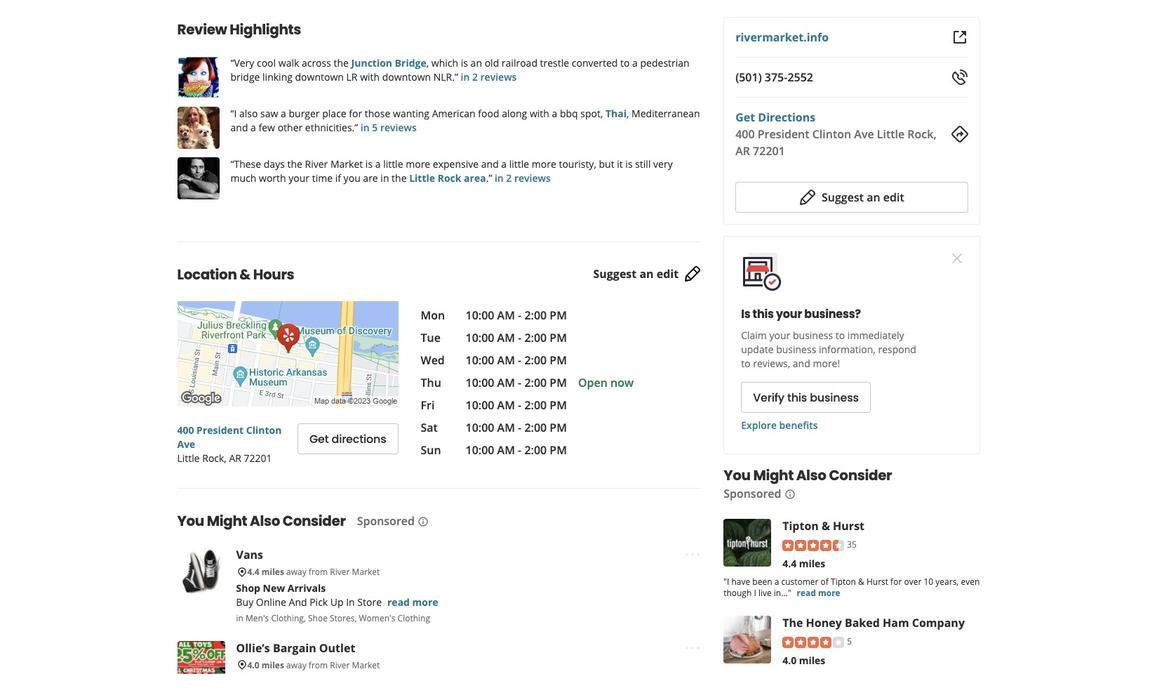 Task type: vqa. For each thing, say whether or not it's contained in the screenshot.
Restaurants link
no



Task type: describe. For each thing, give the bounding box(es) containing it.
have
[[732, 576, 751, 588]]

been
[[753, 576, 773, 588]]

0 vertical spatial tipton
[[783, 518, 819, 534]]

16 marker v2 image
[[236, 566, 247, 578]]

& inside "i have been a customer of tipton & hurst for over 10 years, even though i live in…"
[[859, 576, 865, 588]]

river for ollie's bargain outlet
[[330, 659, 350, 671]]

away for ollie's bargain outlet
[[286, 659, 307, 671]]

away for vans
[[286, 566, 307, 578]]

reviews for " in 2 reviews
[[481, 70, 517, 84]]

4.4 for 4.4 miles
[[783, 557, 797, 570]]

400 president clinton ave little rock, ar 72201
[[177, 423, 282, 465]]

4.0 for 4.0 miles away from river market
[[247, 659, 260, 671]]

market for vans
[[352, 566, 380, 578]]

rock
[[438, 171, 462, 185]]

0 horizontal spatial is
[[366, 157, 373, 171]]

ollie's bargain outlet image
[[177, 641, 225, 674]]

much
[[231, 171, 257, 185]]

10:00 for thu
[[466, 375, 495, 390]]

0 vertical spatial business
[[793, 329, 834, 342]]

2:00 for mon
[[525, 308, 547, 323]]

time
[[312, 171, 333, 185]]

" i also saw a burger place for those wanting american food along with a bbq spot, thai
[[231, 107, 627, 120]]

in…"
[[774, 587, 792, 599]]

it
[[617, 157, 623, 171]]

with inside , which is an old railroad trestle converted to a pedestrian bridge linking downtown lr with downtown nlr.
[[360, 70, 380, 84]]

mon
[[421, 308, 445, 323]]

now
[[611, 375, 634, 390]]

pm for fri
[[550, 397, 567, 413]]

the honey baked ham company link
[[783, 615, 965, 630]]

"i have been a customer of tipton & hurst for over 10 years, even though i live in…"
[[724, 576, 980, 599]]

location & hours
[[177, 265, 294, 284]]

1 vertical spatial your
[[776, 306, 803, 322]]

ave inside get directions 400 president clinton ave little rock, ar 72201
[[855, 126, 875, 142]]

in inside shop new arrivals buy online and pick up in store read more in men's clothing, shoe stores, women's clothing
[[236, 612, 244, 624]]

river for vans
[[330, 566, 350, 578]]

more up little rock area button
[[406, 157, 431, 171]]

" for " in 2 reviews
[[455, 70, 458, 84]]

2 vertical spatial reviews
[[515, 171, 551, 185]]

shoe
[[308, 612, 328, 624]]

i inside "i have been a customer of tipton & hurst for over 10 years, even though i live in…"
[[754, 587, 757, 599]]

bbq
[[560, 107, 578, 120]]

hurst inside "i have been a customer of tipton & hurst for over 10 years, even though i live in…"
[[867, 576, 889, 588]]

you for 16 info v2 icon
[[177, 511, 204, 531]]

16 info v2 image
[[785, 489, 796, 500]]

directions
[[332, 431, 387, 447]]

junction bridge button
[[351, 56, 427, 70]]

but
[[599, 157, 615, 171]]

rivermarket.info link
[[736, 29, 829, 45]]

4.4 for 4.4 miles away from river market
[[247, 566, 260, 578]]

food
[[478, 107, 500, 120]]

rock, inside get directions 400 president clinton ave little rock, ar 72201
[[908, 126, 937, 142]]

1 vertical spatial 2
[[506, 171, 512, 185]]

am for wed
[[498, 352, 515, 368]]

miles for 4.4 miles away from river market
[[262, 566, 284, 578]]

open
[[579, 375, 608, 390]]

nlr.
[[434, 70, 455, 84]]

& for tipton
[[822, 518, 831, 534]]

information,
[[819, 343, 876, 356]]

" these days the river market is a little more expensive and a little more touristy, but it is still very much worth your time if you are in the
[[231, 157, 673, 185]]

still
[[636, 157, 651, 171]]

new
[[263, 581, 285, 595]]

" for , which is an old railroad trestle converted to a pedestrian bridge linking downtown lr with downtown nlr.
[[231, 56, 234, 70]]

24 directions v2 image
[[952, 126, 969, 143]]

10:00 for wed
[[466, 352, 495, 368]]

- for sun
[[518, 442, 522, 458]]

customer
[[782, 576, 819, 588]]

president inside get directions 400 president clinton ave little rock, ar 72201
[[758, 126, 810, 142]]

24 phone v2 image
[[952, 69, 969, 86]]

explore
[[742, 418, 777, 432]]

miles for 4.0 miles
[[800, 653, 826, 667]]

also for 16 info v2 icon
[[250, 511, 280, 531]]

you might also consider for 16 info v2 image
[[724, 465, 893, 485]]

even
[[961, 576, 980, 588]]

market inside " these days the river market is a little more expensive and a little more touristy, but it is still very much worth your time if you are in the
[[331, 157, 363, 171]]

0 vertical spatial 2
[[472, 70, 478, 84]]

10:00 for sat
[[466, 420, 495, 435]]

consider for 16 info v2 image
[[830, 465, 893, 485]]

pm for tue
[[550, 330, 567, 345]]

edit inside location & hours element
[[657, 266, 679, 282]]

sat
[[421, 420, 438, 435]]

(501) 375-2552
[[736, 70, 814, 85]]

, for " very cool walk across the junction bridge
[[427, 56, 429, 70]]

2:00 for sat
[[525, 420, 547, 435]]

2:00 for thu
[[525, 375, 547, 390]]

more inside shop new arrivals buy online and pick up in store read more in men's clothing, shoe stores, women's clothing
[[413, 595, 439, 609]]

10:00 am - 2:00 pm for sun
[[466, 442, 567, 458]]

2 horizontal spatial "
[[489, 171, 492, 185]]

little inside 400 president clinton ave little rock, ar 72201
[[177, 451, 200, 465]]

little inside get directions 400 president clinton ave little rock, ar 72201
[[878, 126, 905, 142]]

get directions
[[310, 431, 387, 447]]

store
[[358, 595, 382, 609]]

10:00 for sun
[[466, 442, 495, 458]]

pick
[[310, 595, 328, 609]]

converted
[[572, 56, 618, 70]]

pm for thu
[[550, 375, 567, 390]]

linking
[[263, 70, 293, 84]]

tipton & hurst
[[783, 518, 865, 534]]

this for your
[[753, 306, 774, 322]]

sun
[[421, 442, 441, 458]]

outlet
[[319, 640, 355, 656]]

shop new arrivals buy online and pick up in store read more in men's clothing, shoe stores, women's clothing
[[236, 581, 439, 624]]

"i
[[724, 576, 730, 588]]

explore benefits
[[742, 418, 818, 432]]

tipton inside "i have been a customer of tipton & hurst for over 10 years, even though i live in…"
[[831, 576, 857, 588]]

also
[[239, 107, 258, 120]]

president inside 400 president clinton ave little rock, ar 72201
[[197, 423, 244, 437]]

fox e. image
[[177, 157, 219, 199]]

4.0 miles
[[783, 653, 826, 667]]

a inside , mediterranean and a few other ethnicities.
[[251, 121, 256, 134]]

the honey baked ham company image
[[724, 616, 772, 663]]

claim
[[742, 329, 767, 342]]

bargain
[[273, 640, 316, 656]]

375-
[[765, 70, 788, 85]]

from for vans
[[309, 566, 328, 578]]

am for fri
[[498, 397, 515, 413]]

vans image
[[177, 548, 225, 595]]

consider for 16 info v2 icon
[[283, 511, 346, 531]]

0 vertical spatial the
[[334, 56, 349, 70]]

miles for 4.4 miles
[[800, 557, 826, 570]]

pm for sat
[[550, 420, 567, 435]]

from for ollie's bargain outlet
[[309, 659, 328, 671]]

wanting
[[393, 107, 430, 120]]

2 vertical spatial your
[[770, 329, 791, 342]]

1 vertical spatial 5
[[848, 635, 852, 647]]

verify
[[753, 389, 785, 405]]

am for tue
[[498, 330, 515, 345]]

am for sat
[[498, 420, 515, 435]]

a right 'saw'
[[281, 107, 286, 120]]

in 5 reviews button
[[358, 121, 417, 134]]

am for thu
[[498, 375, 515, 390]]

in 2 reviews button for .
[[492, 171, 551, 185]]

i inside region
[[234, 107, 237, 120]]

burger
[[289, 107, 320, 120]]

24 more v2 image
[[685, 640, 702, 657]]

update
[[742, 343, 774, 356]]

a up are
[[375, 157, 381, 171]]

2 downtown from the left
[[382, 70, 431, 84]]

1 downtown from the left
[[295, 70, 344, 84]]

get for get directions 400 president clinton ave little rock, ar 72201
[[736, 110, 756, 125]]

in right .
[[495, 171, 504, 185]]

pm for mon
[[550, 308, 567, 323]]

2:00 for wed
[[525, 352, 547, 368]]

women's
[[359, 612, 396, 624]]

an inside button
[[867, 190, 881, 205]]

16 info v2 image
[[418, 516, 429, 527]]

24 external link v2 image
[[952, 29, 969, 46]]

other
[[278, 121, 303, 134]]

vans
[[236, 547, 263, 562]]

immediately
[[848, 329, 905, 342]]

tipton & hurst link
[[783, 518, 865, 534]]

cool
[[257, 56, 276, 70]]

get directions 400 president clinton ave little rock, ar 72201
[[736, 110, 937, 159]]

region inside review highlights 'element'
[[166, 56, 713, 199]]

are
[[363, 171, 378, 185]]

- for tue
[[518, 330, 522, 345]]

close image
[[949, 250, 966, 267]]

you might also consider for 16 info v2 icon
[[177, 511, 346, 531]]

10:00 am - 2:00 pm for fri
[[466, 397, 567, 413]]

1 little from the left
[[383, 157, 403, 171]]

lr
[[347, 70, 358, 84]]

a inside , which is an old railroad trestle converted to a pedestrian bridge linking downtown lr with downtown nlr.
[[633, 56, 638, 70]]

thai
[[606, 107, 627, 120]]

place
[[322, 107, 347, 120]]

walk
[[279, 56, 299, 70]]

touristy,
[[559, 157, 597, 171]]

2 horizontal spatial is
[[626, 157, 633, 171]]

verify this business link
[[742, 382, 871, 413]]

" very cool walk across the junction bridge
[[231, 56, 427, 70]]

pm for sun
[[550, 442, 567, 458]]

days
[[264, 157, 285, 171]]

0 horizontal spatial the
[[288, 157, 303, 171]]

more up the honey
[[819, 587, 841, 599]]

tue
[[421, 330, 441, 345]]

this for business
[[788, 389, 808, 405]]

suggest inside location & hours element
[[594, 266, 637, 282]]

" for , mediterranean and a few other ethnicities.
[[231, 107, 234, 120]]

- for sat
[[518, 420, 522, 435]]

river inside " these days the river market is a little more expensive and a little more touristy, but it is still very much worth your time if you are in the
[[305, 157, 328, 171]]

4.4 miles
[[783, 557, 826, 570]]

ave inside 400 president clinton ave little rock, ar 72201
[[177, 437, 195, 451]]

0 horizontal spatial read more link
[[388, 595, 439, 609]]

edit inside button
[[884, 190, 905, 205]]

explore benefits link
[[742, 418, 818, 432]]

1 horizontal spatial read
[[797, 587, 816, 599]]

clothing
[[398, 612, 430, 624]]

read inside shop new arrivals buy online and pick up in store read more in men's clothing, shoe stores, women's clothing
[[388, 595, 410, 609]]



Task type: locate. For each thing, give the bounding box(es) containing it.
0 horizontal spatial you might also consider
[[177, 511, 346, 531]]

" left the also
[[231, 107, 234, 120]]

24 pencil v2 image
[[800, 189, 817, 206]]

1 horizontal spatial downtown
[[382, 70, 431, 84]]

suggest an edit left 24 pencil v2 icon at the top right of the page
[[594, 266, 679, 282]]

0 vertical spatial "
[[455, 70, 458, 84]]

business?
[[805, 306, 861, 322]]

in 2 reviews button for reviews
[[458, 70, 517, 84]]

0 horizontal spatial clinton
[[246, 423, 282, 437]]

region containing "
[[166, 56, 713, 199]]

0 horizontal spatial ar
[[229, 451, 241, 465]]

more up clothing
[[413, 595, 439, 609]]

4 - from the top
[[518, 375, 522, 390]]

1 horizontal spatial little
[[409, 171, 435, 185]]

also up vans link
[[250, 511, 280, 531]]

get inside get directions 400 president clinton ave little rock, ar 72201
[[736, 110, 756, 125]]

5 10:00 from the top
[[466, 397, 495, 413]]

rock, left 24 directions v2 image
[[908, 126, 937, 142]]

which
[[432, 56, 459, 70]]

shop
[[236, 581, 260, 595]]

400 inside get directions 400 president clinton ave little rock, ar 72201
[[736, 126, 755, 142]]

a right been
[[775, 576, 780, 588]]

directions
[[758, 110, 816, 125]]

suggest an edit right 24 pencil v2 image
[[822, 190, 905, 205]]

in 2 reviews button right .
[[492, 171, 551, 185]]

market down outlet
[[352, 659, 380, 671]]

4 10:00 am - 2:00 pm from the top
[[466, 375, 567, 390]]

to right converted
[[621, 56, 630, 70]]

little left the rock
[[409, 171, 435, 185]]

5 pm from the top
[[550, 397, 567, 413]]

0 vertical spatial 72201
[[753, 143, 786, 159]]

a up little rock area . " in 2 reviews
[[502, 157, 507, 171]]

1 pm from the top
[[550, 308, 567, 323]]

across
[[302, 56, 331, 70]]

2 away from the top
[[286, 659, 307, 671]]

miles down 4 star rating image
[[800, 653, 826, 667]]

400 president clinton ave link
[[177, 423, 282, 451]]

1 horizontal spatial edit
[[884, 190, 905, 205]]

0 horizontal spatial hurst
[[833, 518, 865, 534]]

1 away from the top
[[286, 566, 307, 578]]

2 from from the top
[[309, 659, 328, 671]]

0 horizontal spatial 4.0
[[247, 659, 260, 671]]

1 vertical spatial you might also consider
[[177, 511, 346, 531]]

verify this business
[[753, 389, 859, 405]]

1 2:00 from the top
[[525, 308, 547, 323]]

spot,
[[581, 107, 603, 120]]

- for thu
[[518, 375, 522, 390]]

"
[[455, 70, 458, 84], [355, 121, 358, 134], [489, 171, 492, 185]]

1 vertical spatial and
[[481, 157, 499, 171]]

16 marker v2 image
[[236, 660, 247, 671]]

2 vertical spatial river
[[330, 659, 350, 671]]

0 horizontal spatial get
[[310, 431, 329, 447]]

2 10:00 from the top
[[466, 330, 495, 345]]

1 horizontal spatial "
[[455, 70, 458, 84]]

2 vertical spatial business
[[810, 389, 859, 405]]

2 " from the top
[[231, 107, 234, 120]]

2 2:00 from the top
[[525, 330, 547, 345]]

0 horizontal spatial rock,
[[202, 451, 227, 465]]

reviews down 'wanting'
[[380, 121, 417, 134]]

little
[[878, 126, 905, 142], [409, 171, 435, 185], [177, 451, 200, 465]]

3 10:00 am - 2:00 pm from the top
[[466, 352, 567, 368]]

reviews right .
[[515, 171, 551, 185]]

ar down 400 president clinton ave link
[[229, 451, 241, 465]]

3 - from the top
[[518, 352, 522, 368]]

and left more!
[[793, 357, 811, 370]]

10
[[924, 576, 934, 588]]

is right it
[[626, 157, 633, 171]]

get directions link
[[736, 110, 816, 125]]

1 vertical spatial 72201
[[244, 451, 272, 465]]

1 - from the top
[[518, 308, 522, 323]]

in inside " these days the river market is a little more expensive and a little more touristy, but it is still very much worth your time if you are in the
[[381, 171, 389, 185]]

read more link up the honey
[[797, 587, 841, 599]]

miles for 4.0 miles away from river market
[[262, 659, 284, 671]]

, inside , mediterranean and a few other ethnicities.
[[627, 107, 629, 120]]

1 vertical spatial for
[[891, 576, 902, 588]]

worth
[[259, 171, 286, 185]]

10:00 am - 2:00 pm for wed
[[466, 352, 567, 368]]

4.4 miles away from river market
[[247, 566, 380, 578]]

read left of on the right of page
[[797, 587, 816, 599]]

72201
[[753, 143, 786, 159], [244, 451, 272, 465]]

for inside "i have been a customer of tipton & hurst for over 10 years, even though i live in…"
[[891, 576, 902, 588]]

0 horizontal spatial edit
[[657, 266, 679, 282]]

- for wed
[[518, 352, 522, 368]]

stores,
[[330, 612, 357, 624]]

0 vertical spatial from
[[309, 566, 328, 578]]

4.0 down ollie's
[[247, 659, 260, 671]]

pm for wed
[[550, 352, 567, 368]]

am for mon
[[498, 308, 515, 323]]

10:00 right wed
[[466, 352, 495, 368]]

2 vertical spatial "
[[231, 157, 234, 171]]

the up the lr
[[334, 56, 349, 70]]

0 horizontal spatial 400
[[177, 423, 194, 437]]

tipton
[[783, 518, 819, 534], [831, 576, 857, 588]]

3 " from the top
[[231, 157, 234, 171]]

get
[[736, 110, 756, 125], [310, 431, 329, 447]]

4 2:00 from the top
[[525, 375, 547, 390]]

1 horizontal spatial hurst
[[867, 576, 889, 588]]

0 vertical spatial &
[[240, 265, 251, 284]]

6 am from the top
[[498, 420, 515, 435]]

to down update
[[742, 357, 751, 370]]

might for 16 info v2 icon
[[207, 511, 247, 531]]

tipton & hurst image
[[724, 519, 772, 567]]

area
[[464, 171, 486, 185]]

5 2:00 from the top
[[525, 397, 547, 413]]

a left bbq
[[552, 107, 558, 120]]

10:00 right sun
[[466, 442, 495, 458]]

1 vertical spatial hurst
[[867, 576, 889, 588]]

0 horizontal spatial read
[[388, 595, 410, 609]]

arrivals
[[288, 581, 326, 595]]

1 vertical spatial ave
[[177, 437, 195, 451]]

president
[[758, 126, 810, 142], [197, 423, 244, 437]]

the right the days
[[288, 157, 303, 171]]

2:00 for sun
[[525, 442, 547, 458]]

0 vertical spatial suggest an edit
[[822, 190, 905, 205]]

7 am from the top
[[498, 442, 515, 458]]

0 horizontal spatial tipton
[[783, 518, 819, 534]]

1 from from the top
[[309, 566, 328, 578]]

might up vans
[[207, 511, 247, 531]]

might up 16 info v2 image
[[754, 465, 794, 485]]

an inside location & hours element
[[640, 266, 654, 282]]

you might also consider up vans link
[[177, 511, 346, 531]]

1 vertical spatial river
[[330, 566, 350, 578]]

10:00 for fri
[[466, 397, 495, 413]]

2 right .
[[506, 171, 512, 185]]

your right is
[[776, 306, 803, 322]]

an inside , which is an old railroad trestle converted to a pedestrian bridge linking downtown lr with downtown nlr.
[[471, 56, 482, 70]]

1 vertical spatial edit
[[657, 266, 679, 282]]

0 horizontal spatial you
[[177, 511, 204, 531]]

suggest an edit button
[[736, 182, 969, 213]]

ar down get directions link
[[736, 143, 751, 159]]

, left which
[[427, 56, 429, 70]]

also for 16 info v2 image
[[797, 465, 827, 485]]

0 horizontal spatial little
[[177, 451, 200, 465]]

american
[[432, 107, 476, 120]]

7 2:00 from the top
[[525, 442, 547, 458]]

0 vertical spatial sponsored
[[724, 486, 782, 501]]

suggest an edit inside location & hours element
[[594, 266, 679, 282]]

in
[[346, 595, 355, 609]]

.
[[486, 171, 489, 185]]

get for get directions
[[310, 431, 329, 447]]

- for mon
[[518, 308, 522, 323]]

0 vertical spatial ,
[[427, 56, 429, 70]]

1 vertical spatial to
[[836, 329, 845, 342]]

ar inside get directions 400 president clinton ave little rock, ar 72201
[[736, 143, 751, 159]]

business
[[793, 329, 834, 342], [777, 343, 817, 356], [810, 389, 859, 405]]

men's
[[246, 612, 269, 624]]

2 - from the top
[[518, 330, 522, 345]]

2 vertical spatial to
[[742, 357, 751, 370]]

1 horizontal spatial with
[[530, 107, 550, 120]]

0 horizontal spatial and
[[231, 121, 248, 134]]

miles down ollie's
[[262, 659, 284, 671]]

3 pm from the top
[[550, 352, 567, 368]]

4.0 down 4 star rating image
[[783, 653, 797, 667]]

1 horizontal spatial 4.0
[[783, 653, 797, 667]]

0 vertical spatial your
[[289, 171, 310, 185]]

10:00 am - 2:00 pm for sat
[[466, 420, 567, 435]]

0 vertical spatial for
[[349, 107, 362, 120]]

and inside , mediterranean and a few other ethnicities.
[[231, 121, 248, 134]]

4.0 for 4.0 miles
[[783, 653, 797, 667]]

2 horizontal spatial to
[[836, 329, 845, 342]]

over
[[905, 576, 922, 588]]

4.5 star rating image
[[783, 540, 845, 551]]

miles down 4.5 star rating 'image'
[[800, 557, 826, 570]]

to up information,
[[836, 329, 845, 342]]

a
[[633, 56, 638, 70], [281, 107, 286, 120], [552, 107, 558, 120], [251, 121, 256, 134], [375, 157, 381, 171], [502, 157, 507, 171], [775, 576, 780, 588]]

4 pm from the top
[[550, 375, 567, 390]]

for
[[349, 107, 362, 120], [891, 576, 902, 588]]

2 right "nlr."
[[472, 70, 478, 84]]

0 horizontal spatial little
[[383, 157, 403, 171]]

7 pm from the top
[[550, 442, 567, 458]]

the
[[783, 615, 803, 630]]

an
[[471, 56, 482, 70], [867, 190, 881, 205], [640, 266, 654, 282]]

suggest an edit link
[[594, 266, 702, 282]]

more left touristy,
[[532, 157, 557, 171]]

old
[[485, 56, 499, 70]]

4.4 up shop
[[247, 566, 260, 578]]

map image
[[177, 301, 398, 407]]

1 " from the top
[[231, 56, 234, 70]]

1 horizontal spatial to
[[742, 357, 751, 370]]

little up little rock area . " in 2 reviews
[[510, 157, 530, 171]]

" up 'bridge'
[[231, 56, 234, 70]]

10:00 am - 2:00 pm
[[466, 308, 567, 323], [466, 330, 567, 345], [466, 352, 567, 368], [466, 375, 567, 390], [466, 397, 567, 413], [466, 420, 567, 435], [466, 442, 567, 458]]

2 am from the top
[[498, 330, 515, 345]]

bridge
[[395, 56, 427, 70]]

tipton right of on the right of page
[[831, 576, 857, 588]]

10:00 right thu
[[466, 375, 495, 390]]

hillary g. image
[[177, 56, 219, 98]]

suggest an edit inside button
[[822, 190, 905, 205]]

is inside , which is an old railroad trestle converted to a pedestrian bridge linking downtown lr with downtown nlr.
[[461, 56, 468, 70]]

river down outlet
[[330, 659, 350, 671]]

0 horizontal spatial "
[[355, 121, 358, 134]]

the right are
[[392, 171, 407, 185]]

10:00 right fri
[[466, 397, 495, 413]]

is up are
[[366, 157, 373, 171]]

3 10:00 from the top
[[466, 352, 495, 368]]

72201 inside 400 president clinton ave little rock, ar 72201
[[244, 451, 272, 465]]

0 horizontal spatial suggest
[[594, 266, 637, 282]]

0 horizontal spatial ,
[[427, 56, 429, 70]]

for inside region
[[349, 107, 362, 120]]

1 horizontal spatial &
[[822, 518, 831, 534]]

an left 24 pencil v2 icon at the top right of the page
[[640, 266, 654, 282]]

read more link up clothing
[[388, 595, 439, 609]]

get directions link
[[298, 423, 398, 454]]

is
[[742, 306, 751, 322]]

am for sun
[[498, 442, 515, 458]]

consider
[[830, 465, 893, 485], [283, 511, 346, 531]]

with right the along
[[530, 107, 550, 120]]

in down buy
[[236, 612, 244, 624]]

7 10:00 from the top
[[466, 442, 495, 458]]

you up vans image
[[177, 511, 204, 531]]

business up reviews,
[[777, 343, 817, 356]]

this inside is this your business? claim your business to immediately update business information, respond to reviews, and more!
[[753, 306, 774, 322]]

in 2 reviews button down "old"
[[458, 70, 517, 84]]

region
[[166, 56, 713, 199]]

4 am from the top
[[498, 375, 515, 390]]

1 horizontal spatial clinton
[[813, 126, 852, 142]]

1 am from the top
[[498, 308, 515, 323]]

& for location
[[240, 265, 251, 284]]

for left over
[[891, 576, 902, 588]]

6 pm from the top
[[550, 420, 567, 435]]

, inside , which is an old railroad trestle converted to a pedestrian bridge linking downtown lr with downtown nlr.
[[427, 56, 429, 70]]

online
[[256, 595, 286, 609]]

10:00 for mon
[[466, 308, 495, 323]]

2:00 for fri
[[525, 397, 547, 413]]

& up 4.5 star rating 'image'
[[822, 518, 831, 534]]

river up time
[[305, 157, 328, 171]]

1 horizontal spatial you might also consider
[[724, 465, 893, 485]]

2:00 for tue
[[525, 330, 547, 345]]

1 horizontal spatial 400
[[736, 126, 755, 142]]

1 horizontal spatial consider
[[830, 465, 893, 485]]

reviews for " in 5 reviews
[[380, 121, 417, 134]]

72201 inside get directions 400 president clinton ave little rock, ar 72201
[[753, 143, 786, 159]]

read
[[797, 587, 816, 599], [388, 595, 410, 609]]

1 horizontal spatial 5
[[848, 635, 852, 647]]

company
[[913, 615, 965, 630]]

3 am from the top
[[498, 352, 515, 368]]

rock, inside 400 president clinton ave little rock, ar 72201
[[202, 451, 227, 465]]

i left live
[[754, 587, 757, 599]]

ethnicities.
[[305, 121, 355, 134]]

and inside is this your business? claim your business to immediately update business information, respond to reviews, and more!
[[793, 357, 811, 370]]

0 horizontal spatial this
[[753, 306, 774, 322]]

saw
[[261, 107, 278, 120]]

get down (501)
[[736, 110, 756, 125]]

in
[[461, 70, 470, 84], [361, 121, 370, 134], [381, 171, 389, 185], [495, 171, 504, 185], [236, 612, 244, 624]]

6 2:00 from the top
[[525, 420, 547, 435]]

1 10:00 am - 2:00 pm from the top
[[466, 308, 567, 323]]

with down junction
[[360, 70, 380, 84]]

trestle
[[540, 56, 570, 70]]

vans link
[[236, 547, 263, 562]]

these
[[234, 157, 261, 171]]

" for " in 5 reviews
[[355, 121, 358, 134]]

2 pm from the top
[[550, 330, 567, 345]]

72201 down get directions link
[[753, 143, 786, 159]]

little left 24 directions v2 image
[[878, 126, 905, 142]]

1 vertical spatial might
[[207, 511, 247, 531]]

1 horizontal spatial also
[[797, 465, 827, 485]]

more
[[406, 157, 431, 171], [532, 157, 557, 171], [819, 587, 841, 599], [413, 595, 439, 609]]

1 vertical spatial "
[[231, 107, 234, 120]]

open now
[[579, 375, 634, 390]]

1 vertical spatial also
[[250, 511, 280, 531]]

4 star rating image
[[783, 636, 845, 648]]

0 vertical spatial and
[[231, 121, 248, 134]]

away
[[286, 566, 307, 578], [286, 659, 307, 671]]

10:00 am - 2:00 pm for thu
[[466, 375, 567, 390]]

market for ollie's bargain outlet
[[352, 659, 380, 671]]

get inside get directions link
[[310, 431, 329, 447]]

an left "old"
[[471, 56, 482, 70]]

little down in 5 reviews button
[[383, 157, 403, 171]]

0 horizontal spatial 2
[[472, 70, 478, 84]]

0 vertical spatial you
[[724, 465, 751, 485]]

1 horizontal spatial suggest an edit
[[822, 190, 905, 205]]

tipton up 4.5 star rating 'image'
[[783, 518, 819, 534]]

hurst left over
[[867, 576, 889, 588]]

sponsored left 16 info v2 icon
[[357, 513, 415, 529]]

and inside " these days the river market is a little more expensive and a little more touristy, but it is still very much worth your time if you are in the
[[481, 157, 499, 171]]

4.0
[[783, 653, 797, 667], [247, 659, 260, 671]]

1 vertical spatial in 2 reviews button
[[492, 171, 551, 185]]

0 vertical spatial "
[[231, 56, 234, 70]]

10:00 right the tue
[[466, 330, 495, 345]]

your left time
[[289, 171, 310, 185]]

6 - from the top
[[518, 420, 522, 435]]

business down business?
[[793, 329, 834, 342]]

rivermarket.info
[[736, 29, 829, 45]]

0 horizontal spatial consider
[[283, 511, 346, 531]]

10:00 for tue
[[466, 330, 495, 345]]

1 horizontal spatial ave
[[855, 126, 875, 142]]

you might also consider up 16 info v2 image
[[724, 465, 893, 485]]

72201 down 400 president clinton ave link
[[244, 451, 272, 465]]

1 horizontal spatial this
[[788, 389, 808, 405]]

in right are
[[381, 171, 389, 185]]

is this your business? claim your business to immediately update business information, respond to reviews, and more!
[[742, 306, 917, 370]]

1 vertical spatial you
[[177, 511, 204, 531]]

, mediterranean and a few other ethnicities.
[[231, 107, 700, 134]]

2 little from the left
[[510, 157, 530, 171]]

1 horizontal spatial read more link
[[797, 587, 841, 599]]

a left pedestrian
[[633, 56, 638, 70]]

4 10:00 from the top
[[466, 375, 495, 390]]

7 10:00 am - 2:00 pm from the top
[[466, 442, 567, 458]]

2 horizontal spatial &
[[859, 576, 865, 588]]

6 10:00 am - 2:00 pm from the top
[[466, 420, 567, 435]]

5 10:00 am - 2:00 pm from the top
[[466, 397, 567, 413]]

5
[[372, 121, 378, 134], [848, 635, 852, 647]]

pedestrian
[[641, 56, 690, 70]]

robin b. image
[[177, 107, 219, 149]]

" inside " these days the river market is a little more expensive and a little more touristy, but it is still very much worth your time if you are in the
[[231, 157, 234, 171]]

5 - from the top
[[518, 397, 522, 413]]

10:00
[[466, 308, 495, 323], [466, 330, 495, 345], [466, 352, 495, 368], [466, 375, 495, 390], [466, 397, 495, 413], [466, 420, 495, 435], [466, 442, 495, 458]]

baked
[[845, 615, 880, 630]]

review highlights
[[177, 20, 301, 39]]

0 vertical spatial get
[[736, 110, 756, 125]]

to inside , which is an old railroad trestle converted to a pedestrian bridge linking downtown lr with downtown nlr.
[[621, 56, 630, 70]]

& right of on the right of page
[[859, 576, 865, 588]]

hurst up 35
[[833, 518, 865, 534]]

consider up 4.4 miles away from river market
[[283, 511, 346, 531]]

0 vertical spatial rock,
[[908, 126, 937, 142]]

an right 24 pencil v2 image
[[867, 190, 881, 205]]

0 vertical spatial an
[[471, 56, 482, 70]]

0 vertical spatial suggest
[[822, 190, 864, 205]]

10:00 right mon
[[466, 308, 495, 323]]

1 vertical spatial the
[[288, 157, 303, 171]]

those
[[365, 107, 391, 120]]

your inside " these days the river market is a little more expensive and a little more touristy, but it is still very much worth your time if you are in the
[[289, 171, 310, 185]]

0 vertical spatial away
[[286, 566, 307, 578]]

24 pencil v2 image
[[685, 266, 702, 282]]

5 down those
[[372, 121, 378, 134]]

to
[[621, 56, 630, 70], [836, 329, 845, 342], [742, 357, 751, 370]]

0 vertical spatial might
[[754, 465, 794, 485]]

1 vertical spatial business
[[777, 343, 817, 356]]

read more link
[[797, 587, 841, 599], [388, 595, 439, 609]]

in down those
[[361, 121, 370, 134]]

and
[[289, 595, 307, 609]]

sponsored for 16 info v2 image
[[724, 486, 782, 501]]

river up up
[[330, 566, 350, 578]]

little rock area . " in 2 reviews
[[409, 171, 551, 185]]

and down the also
[[231, 121, 248, 134]]

2 vertical spatial the
[[392, 171, 407, 185]]

2 10:00 am - 2:00 pm from the top
[[466, 330, 567, 345]]

little down 400 president clinton ave link
[[177, 451, 200, 465]]

in right "nlr."
[[461, 70, 470, 84]]

away down ollie's bargain outlet
[[286, 659, 307, 671]]

clinton inside 400 president clinton ave little rock, ar 72201
[[246, 423, 282, 437]]

from up arrivals
[[309, 566, 328, 578]]

fri
[[421, 397, 435, 413]]

reviews down "old"
[[481, 70, 517, 84]]

away up arrivals
[[286, 566, 307, 578]]

400 inside 400 president clinton ave little rock, ar 72201
[[177, 423, 194, 437]]

1 vertical spatial suggest an edit
[[594, 266, 679, 282]]

miles up new
[[262, 566, 284, 578]]

sponsored left 16 info v2 image
[[724, 486, 782, 501]]

1 vertical spatial get
[[310, 431, 329, 447]]

, for " i also saw a burger place for those wanting american food along with a bbq spot, thai
[[627, 107, 629, 120]]

thu
[[421, 375, 442, 390]]

10:00 am - 2:00 pm for mon
[[466, 308, 567, 323]]

10:00 am - 2:00 pm for tue
[[466, 330, 567, 345]]

1 vertical spatial with
[[530, 107, 550, 120]]

a inside "i have been a customer of tipton & hurst for over 10 years, even though i live in…"
[[775, 576, 780, 588]]

0 horizontal spatial 72201
[[244, 451, 272, 465]]

1 horizontal spatial get
[[736, 110, 756, 125]]

review highlights element
[[155, 0, 713, 219]]

location & hours element
[[155, 242, 724, 465]]

might for 16 info v2 image
[[754, 465, 794, 485]]

1 horizontal spatial you
[[724, 465, 751, 485]]

6 10:00 from the top
[[466, 420, 495, 435]]

1 vertical spatial 400
[[177, 423, 194, 437]]

ar inside 400 president clinton ave little rock, ar 72201
[[229, 451, 241, 465]]

expensive
[[433, 157, 479, 171]]

also
[[797, 465, 827, 485], [250, 511, 280, 531]]

1 10:00 from the top
[[466, 308, 495, 323]]

0 horizontal spatial might
[[207, 511, 247, 531]]

0 vertical spatial ar
[[736, 143, 751, 159]]

0 vertical spatial hurst
[[833, 518, 865, 534]]

little inside review highlights 'element'
[[409, 171, 435, 185]]

wed
[[421, 352, 445, 368]]

1 vertical spatial an
[[867, 190, 881, 205]]

2 horizontal spatial little
[[878, 126, 905, 142]]

you for 16 info v2 image
[[724, 465, 751, 485]]

- for fri
[[518, 397, 522, 413]]

1 vertical spatial tipton
[[831, 576, 857, 588]]

5 am from the top
[[498, 397, 515, 413]]

, right spot, on the right top of page
[[627, 107, 629, 120]]

suggest inside button
[[822, 190, 864, 205]]

4.0 miles away from river market
[[247, 659, 380, 671]]

clinton
[[813, 126, 852, 142], [246, 423, 282, 437]]

3 2:00 from the top
[[525, 352, 547, 368]]

1 vertical spatial ,
[[627, 107, 629, 120]]

you might also consider
[[724, 465, 893, 485], [177, 511, 346, 531]]

a left few
[[251, 121, 256, 134]]

2 vertical spatial an
[[640, 266, 654, 282]]

market up store
[[352, 566, 380, 578]]

and up .
[[481, 157, 499, 171]]

24 more v2 image
[[685, 547, 702, 563]]

5 inside review highlights 'element'
[[372, 121, 378, 134]]

the
[[334, 56, 349, 70], [288, 157, 303, 171], [392, 171, 407, 185]]

7 - from the top
[[518, 442, 522, 458]]

clinton inside get directions 400 president clinton ave little rock, ar 72201
[[813, 126, 852, 142]]

sponsored for 16 info v2 icon
[[357, 513, 415, 529]]

respond
[[879, 343, 917, 356]]



